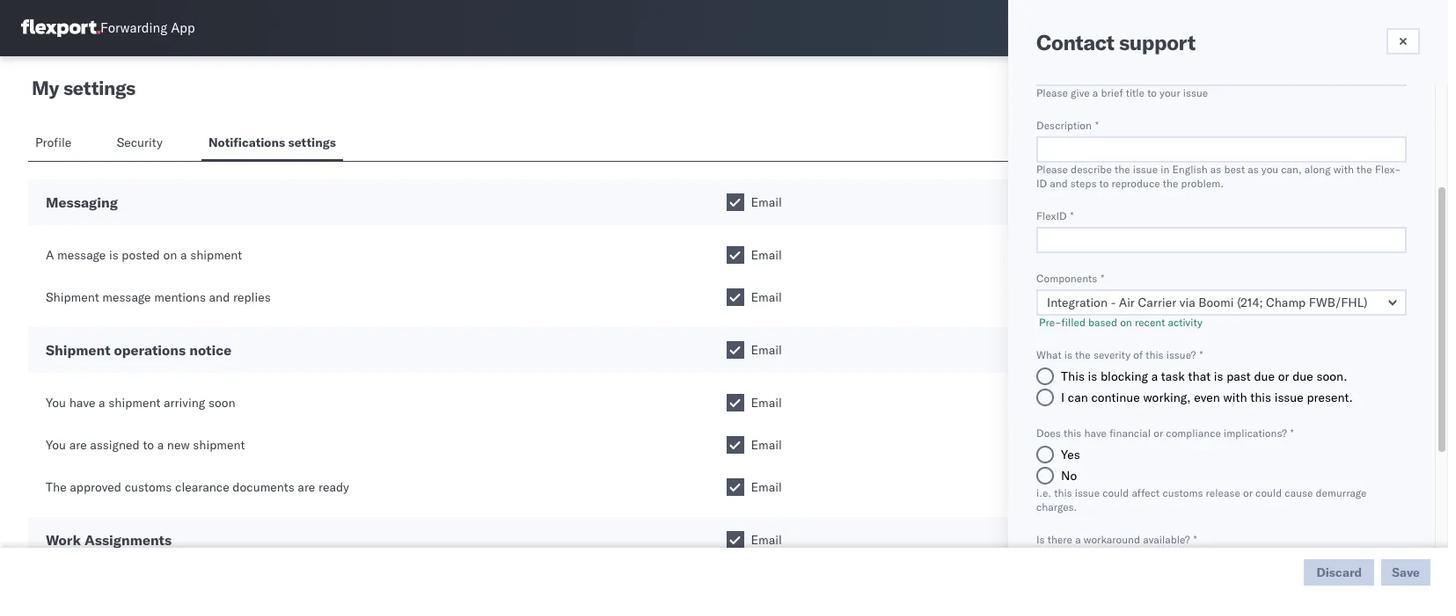 Task type: locate. For each thing, give the bounding box(es) containing it.
1 vertical spatial message
[[102, 290, 151, 305]]

issue left 'present.'
[[1275, 390, 1304, 406]]

0 vertical spatial and
[[1050, 177, 1068, 190]]

what
[[1037, 349, 1062, 362]]

are left 'assigned'
[[69, 437, 87, 453]]

to down describe
[[1100, 177, 1109, 190]]

1 horizontal spatial have
[[1085, 427, 1107, 440]]

0 vertical spatial to
[[1148, 86, 1158, 99]]

1 vertical spatial settings
[[288, 135, 336, 151]]

2 as from the left
[[1248, 163, 1259, 176]]

0 horizontal spatial with
[[1224, 390, 1248, 406]]

this right of
[[1146, 349, 1164, 362]]

1 horizontal spatial to
[[1100, 177, 1109, 190]]

1 vertical spatial shipment
[[108, 395, 161, 411]]

0 vertical spatial have
[[69, 395, 95, 411]]

Search Shipments (/) text field
[[1112, 15, 1282, 41]]

reproduce
[[1112, 177, 1161, 190]]

security button
[[110, 127, 173, 161]]

notifications settings
[[209, 135, 336, 151]]

due right the "past"
[[1255, 369, 1276, 385]]

have up 'assigned'
[[69, 395, 95, 411]]

2 shipment from the top
[[46, 342, 110, 359]]

1 vertical spatial you
[[46, 437, 66, 453]]

2 vertical spatial shipment
[[193, 437, 245, 453]]

1 horizontal spatial and
[[1050, 177, 1068, 190]]

0 vertical spatial settings
[[63, 76, 135, 100]]

5 email from the top
[[751, 395, 782, 411]]

to left 'new'
[[143, 437, 154, 453]]

shipment down a
[[46, 290, 99, 305]]

0 vertical spatial shipment
[[46, 290, 99, 305]]

issue down no
[[1075, 487, 1100, 500]]

None text field
[[1037, 136, 1408, 163]]

2 vertical spatial to
[[143, 437, 154, 453]]

* right available?
[[1194, 533, 1198, 547]]

with right along
[[1334, 163, 1355, 176]]

components
[[1037, 272, 1098, 285]]

on right posted
[[163, 247, 177, 263]]

shipment up replies
[[190, 247, 242, 263]]

as left you
[[1248, 163, 1259, 176]]

1 vertical spatial and
[[209, 290, 230, 305]]

english
[[1173, 163, 1208, 176]]

email for notice
[[751, 342, 782, 358]]

shipment for new
[[193, 437, 245, 453]]

is right that at the right bottom of the page
[[1215, 369, 1224, 385]]

even
[[1195, 390, 1221, 406]]

assigned
[[90, 437, 140, 453]]

2 horizontal spatial or
[[1279, 369, 1290, 385]]

shipment for a
[[190, 247, 242, 263]]

as left best
[[1211, 163, 1222, 176]]

could
[[1103, 487, 1130, 500], [1256, 487, 1283, 500]]

0 horizontal spatial settings
[[63, 76, 135, 100]]

this down the "past"
[[1251, 390, 1272, 406]]

2 please from the top
[[1037, 163, 1069, 176]]

can
[[1068, 390, 1089, 406]]

* right flexid in the top right of the page
[[1071, 210, 1074, 223]]

shipment up you are assigned to a new shipment
[[108, 395, 161, 411]]

1 horizontal spatial with
[[1334, 163, 1355, 176]]

contact support
[[1037, 29, 1196, 55]]

1 vertical spatial on
[[1121, 316, 1133, 329]]

message right a
[[57, 247, 106, 263]]

0 vertical spatial please
[[1037, 86, 1069, 99]]

financial
[[1110, 427, 1151, 440]]

there
[[1048, 533, 1073, 547]]

1 shipment from the top
[[46, 290, 99, 305]]

the up this
[[1076, 349, 1091, 362]]

customs right affect
[[1163, 487, 1204, 500]]

a message is posted on a shipment
[[46, 247, 242, 263]]

1 vertical spatial to
[[1100, 177, 1109, 190]]

0 vertical spatial on
[[163, 247, 177, 263]]

issue up 'reproduce'
[[1134, 163, 1159, 176]]

with down the "past"
[[1224, 390, 1248, 406]]

you
[[1262, 163, 1279, 176]]

0 horizontal spatial to
[[143, 437, 154, 453]]

message down posted
[[102, 290, 151, 305]]

0 horizontal spatial customs
[[125, 480, 172, 496]]

1 horizontal spatial on
[[1121, 316, 1133, 329]]

issue?
[[1167, 349, 1197, 362]]

customs
[[125, 480, 172, 496], [1163, 487, 1204, 500]]

1 horizontal spatial due
[[1293, 369, 1314, 385]]

please left give
[[1037, 86, 1069, 99]]

None text field
[[1037, 60, 1408, 86], [1037, 227, 1408, 254], [1037, 60, 1408, 86], [1037, 227, 1408, 254]]

0 horizontal spatial have
[[69, 395, 95, 411]]

on right based
[[1121, 316, 1133, 329]]

0 horizontal spatial as
[[1211, 163, 1222, 176]]

your
[[1160, 86, 1181, 99]]

please up the id
[[1037, 163, 1069, 176]]

0 horizontal spatial could
[[1103, 487, 1130, 500]]

Integration - Air Carrier via Boomi (214; Champ FWB/FHL) text field
[[1037, 290, 1408, 316]]

customs down you are assigned to a new shipment
[[125, 480, 172, 496]]

or right financial
[[1154, 427, 1164, 440]]

* right description
[[1096, 119, 1099, 132]]

posted
[[122, 247, 160, 263]]

steps
[[1071, 177, 1097, 190]]

flexid
[[1037, 210, 1067, 223]]

you for you have a shipment arriving soon
[[46, 395, 66, 411]]

are
[[69, 437, 87, 453], [298, 480, 315, 496]]

settings right notifications
[[288, 135, 336, 151]]

workaround
[[1084, 533, 1141, 547]]

give
[[1071, 86, 1090, 99]]

settings right my
[[63, 76, 135, 100]]

and right the id
[[1050, 177, 1068, 190]]

1 you from the top
[[46, 395, 66, 411]]

task
[[1162, 369, 1186, 385]]

i.e.
[[1037, 487, 1052, 500]]

along
[[1305, 163, 1332, 176]]

2 email from the top
[[751, 247, 782, 263]]

cause
[[1286, 487, 1314, 500]]

3 email from the top
[[751, 290, 782, 305]]

to
[[1148, 86, 1158, 99], [1100, 177, 1109, 190], [143, 437, 154, 453]]

a
[[1093, 86, 1099, 99], [180, 247, 187, 263], [1152, 369, 1159, 385], [99, 395, 105, 411], [157, 437, 164, 453], [1076, 533, 1082, 547]]

are left ready
[[298, 480, 315, 496]]

1 vertical spatial shipment
[[46, 342, 110, 359]]

settings inside button
[[288, 135, 336, 151]]

shipment left operations
[[46, 342, 110, 359]]

have left financial
[[1085, 427, 1107, 440]]

1 vertical spatial have
[[1085, 427, 1107, 440]]

the
[[46, 480, 67, 496]]

1 horizontal spatial settings
[[288, 135, 336, 151]]

issue
[[1184, 86, 1209, 99], [1134, 163, 1159, 176], [1275, 390, 1304, 406], [1075, 487, 1100, 500]]

i.e. this issue could affect customs release or could cause demurrage charges.
[[1037, 487, 1367, 514]]

to inside please describe the issue in english as best as you can, along with the flex- id and steps to reproduce the problem.
[[1100, 177, 1109, 190]]

2 vertical spatial or
[[1244, 487, 1253, 500]]

os button
[[1387, 8, 1428, 48]]

email for assigned
[[751, 437, 782, 453]]

and left replies
[[209, 290, 230, 305]]

1 vertical spatial are
[[298, 480, 315, 496]]

the
[[1115, 163, 1131, 176], [1357, 163, 1373, 176], [1163, 177, 1179, 190], [1076, 349, 1091, 362]]

1 horizontal spatial as
[[1248, 163, 1259, 176]]

message for shipment
[[102, 290, 151, 305]]

present.
[[1308, 390, 1354, 406]]

with inside please describe the issue in english as best as you can, along with the flex- id and steps to reproduce the problem.
[[1334, 163, 1355, 176]]

blocking
[[1101, 369, 1149, 385]]

as
[[1211, 163, 1222, 176], [1248, 163, 1259, 176]]

1 horizontal spatial are
[[298, 480, 315, 496]]

settings
[[63, 76, 135, 100], [288, 135, 336, 151]]

due
[[1255, 369, 1276, 385], [1293, 369, 1314, 385]]

is
[[1037, 533, 1045, 547]]

due left soon.
[[1293, 369, 1314, 385]]

please inside please describe the issue in english as best as you can, along with the flex- id and steps to reproduce the problem.
[[1037, 163, 1069, 176]]

None checkbox
[[727, 246, 744, 264], [727, 289, 744, 306], [727, 342, 744, 359], [727, 394, 744, 412], [727, 437, 744, 454], [727, 479, 744, 496], [727, 532, 744, 549], [727, 246, 744, 264], [727, 289, 744, 306], [727, 342, 744, 359], [727, 394, 744, 412], [727, 437, 744, 454], [727, 479, 744, 496], [727, 532, 744, 549]]

flexid *
[[1037, 210, 1074, 223]]

support
[[1120, 29, 1196, 55]]

best
[[1225, 163, 1246, 176]]

forwarding app
[[100, 20, 195, 37]]

shipment right 'new'
[[193, 437, 245, 453]]

None checkbox
[[727, 194, 744, 211]]

1 vertical spatial please
[[1037, 163, 1069, 176]]

or right the "past"
[[1279, 369, 1290, 385]]

is right this
[[1088, 369, 1098, 385]]

on
[[163, 247, 177, 263], [1121, 316, 1133, 329]]

1 horizontal spatial could
[[1256, 487, 1283, 500]]

* right implications?
[[1291, 427, 1295, 440]]

working,
[[1144, 390, 1192, 406]]

flex-
[[1376, 163, 1402, 176]]

the up 'reproduce'
[[1115, 163, 1131, 176]]

1 please from the top
[[1037, 86, 1069, 99]]

2 you from the top
[[46, 437, 66, 453]]

0 vertical spatial with
[[1334, 163, 1355, 176]]

mentions
[[154, 290, 206, 305]]

1 horizontal spatial customs
[[1163, 487, 1204, 500]]

could left cause on the bottom right of the page
[[1256, 487, 1283, 500]]

1 horizontal spatial or
[[1244, 487, 1253, 500]]

this
[[1062, 369, 1085, 385]]

4 email from the top
[[751, 342, 782, 358]]

available?
[[1144, 533, 1191, 547]]

no
[[1062, 468, 1078, 484]]

with
[[1334, 163, 1355, 176], [1224, 390, 1248, 406]]

or right release
[[1244, 487, 1253, 500]]

this
[[1146, 349, 1164, 362], [1251, 390, 1272, 406], [1064, 427, 1082, 440], [1055, 487, 1073, 500]]

0 horizontal spatial or
[[1154, 427, 1164, 440]]

settings for notifications settings
[[288, 135, 336, 151]]

7 email from the top
[[751, 480, 782, 496]]

message
[[57, 247, 106, 263], [102, 290, 151, 305]]

0 vertical spatial message
[[57, 247, 106, 263]]

0 vertical spatial you
[[46, 395, 66, 411]]

0 vertical spatial shipment
[[190, 247, 242, 263]]

0 vertical spatial are
[[69, 437, 87, 453]]

2 could from the left
[[1256, 487, 1283, 500]]

this up charges.
[[1055, 487, 1073, 500]]

0 vertical spatial or
[[1279, 369, 1290, 385]]

0 horizontal spatial due
[[1255, 369, 1276, 385]]

could left affect
[[1103, 487, 1130, 500]]

implications?
[[1224, 427, 1288, 440]]

2 horizontal spatial to
[[1148, 86, 1158, 99]]

profile button
[[28, 127, 82, 161]]

settings for my settings
[[63, 76, 135, 100]]

please describe the issue in english as best as you can, along with the flex- id and steps to reproduce the problem.
[[1037, 163, 1402, 190]]

6 email from the top
[[751, 437, 782, 453]]

to right title
[[1148, 86, 1158, 99]]



Task type: describe. For each thing, give the bounding box(es) containing it.
email for customs
[[751, 480, 782, 496]]

a up 'assigned'
[[99, 395, 105, 411]]

shipment operations notice
[[46, 342, 232, 359]]

can,
[[1282, 163, 1303, 176]]

operations
[[114, 342, 186, 359]]

filled
[[1062, 316, 1086, 329]]

activity
[[1169, 316, 1203, 329]]

a right there
[[1076, 533, 1082, 547]]

* right components
[[1101, 272, 1105, 285]]

the down in
[[1163, 177, 1179, 190]]

1 could from the left
[[1103, 487, 1130, 500]]

please give a brief title to your issue
[[1037, 86, 1209, 99]]

charges.
[[1037, 501, 1078, 514]]

in
[[1161, 163, 1170, 176]]

notice
[[189, 342, 232, 359]]

my settings
[[32, 76, 135, 100]]

based
[[1089, 316, 1118, 329]]

continue
[[1092, 390, 1141, 406]]

yes
[[1062, 447, 1081, 463]]

0 horizontal spatial and
[[209, 290, 230, 305]]

problem.
[[1182, 177, 1224, 190]]

1 due from the left
[[1255, 369, 1276, 385]]

2 due from the left
[[1293, 369, 1314, 385]]

compliance
[[1167, 427, 1222, 440]]

forwarding
[[100, 20, 167, 37]]

clearance
[[175, 480, 230, 496]]

email for mentions
[[751, 290, 782, 305]]

customs inside i.e. this issue could affect customs release or could cause demurrage charges.
[[1163, 487, 1204, 500]]

os
[[1399, 21, 1416, 34]]

profile
[[35, 135, 72, 151]]

soon
[[209, 395, 236, 411]]

forwarding app link
[[21, 19, 195, 37]]

a right give
[[1093, 86, 1099, 99]]

notifications
[[209, 135, 285, 151]]

my
[[32, 76, 59, 100]]

issue inside i.e. this issue could affect customs release or could cause demurrage charges.
[[1075, 487, 1100, 500]]

8 email from the top
[[751, 533, 782, 548]]

shipment message mentions and replies
[[46, 290, 271, 305]]

title
[[1126, 86, 1145, 99]]

shipment for shipment message mentions and replies
[[46, 290, 99, 305]]

ready
[[319, 480, 349, 496]]

app
[[171, 20, 195, 37]]

does
[[1037, 427, 1061, 440]]

issue right your
[[1184, 86, 1209, 99]]

this inside i.e. this issue could affect customs release or could cause demurrage charges.
[[1055, 487, 1073, 500]]

is there a workaround available? *
[[1037, 533, 1198, 547]]

a up mentions
[[180, 247, 187, 263]]

demurrage
[[1317, 487, 1367, 500]]

does this have financial or compliance implications? *
[[1037, 427, 1295, 440]]

past
[[1227, 369, 1252, 385]]

and inside please describe the issue in english as best as you can, along with the flex- id and steps to reproduce the problem.
[[1050, 177, 1068, 190]]

1 vertical spatial or
[[1154, 427, 1164, 440]]

is right 'what'
[[1065, 349, 1073, 362]]

a left 'new'
[[157, 437, 164, 453]]

pre-
[[1040, 316, 1062, 329]]

a
[[46, 247, 54, 263]]

1 vertical spatial with
[[1224, 390, 1248, 406]]

a left task
[[1152, 369, 1159, 385]]

you are assigned to a new shipment
[[46, 437, 245, 453]]

severity
[[1094, 349, 1131, 362]]

message for a
[[57, 247, 106, 263]]

the approved customs clearance documents are ready
[[46, 480, 349, 496]]

0 horizontal spatial are
[[69, 437, 87, 453]]

release
[[1206, 487, 1241, 500]]

describe
[[1071, 163, 1112, 176]]

work assignments
[[46, 532, 172, 549]]

i can continue working, even with this issue present.
[[1062, 390, 1354, 406]]

recent
[[1135, 316, 1166, 329]]

0 horizontal spatial on
[[163, 247, 177, 263]]

* right issue?
[[1200, 349, 1204, 362]]

what is the severity of this issue? *
[[1037, 349, 1204, 362]]

this up yes
[[1064, 427, 1082, 440]]

shipment for shipment operations notice
[[46, 342, 110, 359]]

new
[[167, 437, 190, 453]]

messaging
[[46, 194, 118, 211]]

1 email from the top
[[751, 195, 782, 210]]

security
[[117, 135, 163, 151]]

you have a shipment arriving soon
[[46, 395, 236, 411]]

of
[[1134, 349, 1144, 362]]

please for please give a brief title to your issue
[[1037, 86, 1069, 99]]

1 as from the left
[[1211, 163, 1222, 176]]

flexport. image
[[21, 19, 100, 37]]

work
[[46, 532, 81, 549]]

brief
[[1102, 86, 1124, 99]]

this is blocking a task that is past due or due soon.
[[1062, 369, 1348, 385]]

documents
[[233, 480, 295, 496]]

components *
[[1037, 272, 1105, 285]]

or inside i.e. this issue could affect customs release or could cause demurrage charges.
[[1244, 487, 1253, 500]]

please for please describe the issue in english as best as you can, along with the flex- id and steps to reproduce the problem.
[[1037, 163, 1069, 176]]

you for you are assigned to a new shipment
[[46, 437, 66, 453]]

contact
[[1037, 29, 1115, 55]]

the left flex-
[[1357, 163, 1373, 176]]

issue inside please describe the issue in english as best as you can, along with the flex- id and steps to reproduce the problem.
[[1134, 163, 1159, 176]]

email for is
[[751, 247, 782, 263]]

description *
[[1037, 119, 1099, 132]]

is left posted
[[109, 247, 119, 263]]

affect
[[1132, 487, 1160, 500]]

description
[[1037, 119, 1092, 132]]

id
[[1037, 177, 1048, 190]]

i
[[1062, 390, 1065, 406]]

approved
[[70, 480, 121, 496]]

email for a
[[751, 395, 782, 411]]

arriving
[[164, 395, 205, 411]]

replies
[[233, 290, 271, 305]]

assignments
[[84, 532, 172, 549]]

pre-filled based on recent activity
[[1037, 316, 1203, 329]]



Task type: vqa. For each thing, say whether or not it's contained in the screenshot.
My settings
yes



